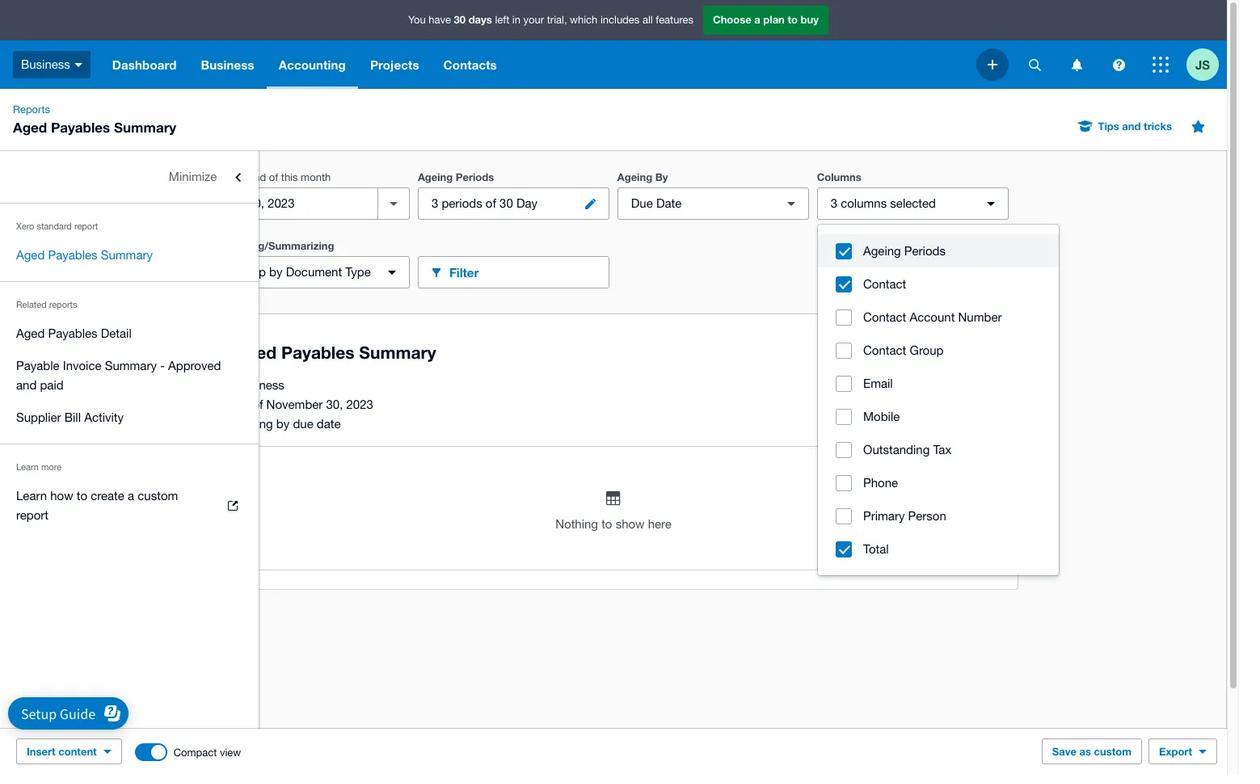 Task type: describe. For each thing, give the bounding box(es) containing it.
you
[[408, 14, 426, 26]]

nothing to show here
[[556, 517, 672, 531]]

export button
[[1149, 739, 1218, 765]]

update
[[957, 265, 999, 280]]

payables for detail
[[48, 327, 97, 340]]

total
[[864, 543, 889, 556]]

contact account number
[[864, 310, 1002, 324]]

contact for contact account number
[[864, 310, 907, 324]]

a inside banner
[[755, 13, 761, 26]]

custom inside button
[[1094, 746, 1132, 758]]

payable invoice summary - approved and paid link
[[0, 350, 259, 402]]

ageing periods inside 'button'
[[864, 244, 946, 258]]

outstanding
[[864, 443, 930, 457]]

november
[[267, 398, 323, 412]]

xero
[[16, 222, 34, 231]]

dashboard
[[112, 57, 177, 72]]

columns
[[817, 171, 862, 184]]

tips
[[1098, 120, 1120, 133]]

by inside business as of november 30, 2023 ageing by due date
[[276, 417, 290, 431]]

aged payables summary
[[16, 248, 153, 262]]

of for 3 periods of 30 day
[[486, 196, 496, 210]]

summary inside reports aged payables summary
[[114, 119, 176, 136]]

primary
[[864, 509, 905, 523]]

minimize
[[169, 170, 217, 184]]

payables inside reports aged payables summary
[[51, 119, 110, 136]]

aged payables detail
[[16, 327, 132, 340]]

30 inside button
[[500, 196, 513, 210]]

this
[[281, 171, 298, 184]]

type
[[346, 265, 371, 279]]

trial,
[[547, 14, 567, 26]]

learn more
[[16, 463, 61, 472]]

due date button
[[618, 188, 809, 220]]

contact account number button
[[818, 301, 1059, 334]]

you have 30 days left in your trial, which includes all features
[[408, 13, 694, 26]]

document
[[286, 265, 342, 279]]

in
[[513, 14, 521, 26]]

outstanding tax
[[864, 443, 952, 457]]

compact
[[174, 747, 217, 759]]

tricks
[[1144, 120, 1172, 133]]

date : end of this month
[[218, 171, 331, 184]]

buy
[[801, 13, 819, 26]]

save as custom
[[1053, 746, 1132, 758]]

choose
[[713, 13, 752, 26]]

tax
[[933, 443, 952, 457]]

supplier bill activity link
[[0, 402, 259, 434]]

date inside "popup button"
[[656, 196, 682, 210]]

filter
[[449, 265, 479, 279]]

30 inside banner
[[454, 13, 466, 26]]

remove from favorites image
[[1182, 110, 1214, 142]]

aged payables summary link
[[0, 239, 259, 272]]

contact for contact group
[[864, 344, 907, 357]]

dashboard link
[[100, 40, 189, 89]]

2023
[[346, 398, 373, 412]]

more button
[[873, 256, 936, 289]]

of inside "date : end of this month"
[[269, 171, 278, 184]]

business inside navigation
[[201, 57, 254, 72]]

projects
[[370, 57, 419, 72]]

by
[[656, 171, 668, 184]]

account
[[910, 310, 955, 324]]

0 horizontal spatial date
[[218, 171, 242, 184]]

to inside 'learn how to create a custom report'
[[77, 489, 87, 503]]

and inside button
[[1123, 120, 1141, 133]]

learn how to create a custom report
[[16, 489, 178, 522]]

:
[[242, 171, 245, 184]]

3 periods of 30 day
[[432, 196, 538, 210]]

contact group button
[[818, 334, 1059, 367]]

as
[[1080, 746, 1092, 758]]

summary for invoice
[[105, 359, 157, 373]]

more
[[41, 463, 61, 472]]

of for business as of november 30, 2023 ageing by due date
[[253, 398, 263, 412]]

ageing left by
[[618, 171, 653, 184]]

summary for payables
[[101, 248, 153, 262]]

update button
[[946, 256, 1009, 289]]

ageing periods button
[[818, 234, 1059, 268]]

standard
[[37, 222, 72, 231]]

ageing inside business as of november 30, 2023 ageing by due date
[[235, 417, 273, 431]]

periods inside 'button'
[[905, 244, 946, 258]]

view
[[220, 747, 241, 759]]

plan
[[764, 13, 785, 26]]

to inside banner
[[788, 13, 798, 26]]

contact for contact
[[864, 277, 907, 291]]

0 horizontal spatial ageing periods
[[418, 171, 494, 184]]

business inside business as of november 30, 2023 ageing by due date
[[235, 378, 284, 392]]

includes
[[601, 14, 640, 26]]

due date
[[631, 196, 682, 210]]

learn how to create a custom report link
[[0, 480, 259, 532]]

reports aged payables summary
[[13, 103, 176, 136]]

group inside button
[[910, 344, 944, 357]]

bill
[[64, 411, 81, 424]]

supplier bill activity
[[16, 411, 124, 424]]

1 business button from the left
[[0, 40, 100, 89]]

date
[[317, 417, 341, 431]]

number
[[959, 310, 1002, 324]]

days
[[469, 13, 492, 26]]

due
[[293, 417, 313, 431]]

primary person
[[864, 509, 947, 523]]

aged payables detail link
[[0, 318, 259, 350]]

filter button
[[418, 256, 609, 289]]

contacts
[[444, 57, 497, 72]]

month
[[301, 171, 331, 184]]

contacts button
[[431, 40, 509, 89]]

aged for aged payables detail
[[16, 327, 45, 340]]

features
[[656, 14, 694, 26]]



Task type: vqa. For each thing, say whether or not it's contained in the screenshot.
1st Business popup button from right
yes



Task type: locate. For each thing, give the bounding box(es) containing it.
0 vertical spatial ageing periods
[[418, 171, 494, 184]]

1 horizontal spatial business button
[[189, 40, 267, 89]]

and inside 'payable invoice summary - approved and paid'
[[16, 378, 37, 392]]

learn inside 'learn how to create a custom report'
[[16, 489, 47, 503]]

banner containing js
[[0, 0, 1227, 89]]

svg image inside business popup button
[[74, 63, 82, 67]]

js
[[1196, 57, 1210, 72]]

and
[[1123, 120, 1141, 133], [16, 378, 37, 392]]

learn for learn more
[[16, 463, 39, 472]]

30,
[[326, 398, 343, 412]]

report down learn more
[[16, 509, 49, 522]]

3 columns selected
[[831, 196, 936, 210]]

of right as at the bottom left of page
[[253, 398, 263, 412]]

1 vertical spatial a
[[128, 489, 134, 503]]

1 vertical spatial periods
[[905, 244, 946, 258]]

1 horizontal spatial report
[[74, 222, 98, 231]]

payable invoice summary - approved and paid
[[16, 359, 221, 392]]

0 vertical spatial summary
[[114, 119, 176, 136]]

of inside business as of november 30, 2023 ageing by due date
[[253, 398, 263, 412]]

learn for learn how to create a custom report
[[16, 489, 47, 503]]

2 vertical spatial summary
[[105, 359, 157, 373]]

1 vertical spatial to
[[77, 489, 87, 503]]

Report title field
[[230, 335, 986, 372]]

learn left more
[[16, 463, 39, 472]]

1 vertical spatial and
[[16, 378, 37, 392]]

1 horizontal spatial to
[[602, 517, 612, 531]]

1 learn from the top
[[16, 463, 39, 472]]

a
[[755, 13, 761, 26], [128, 489, 134, 503]]

0 vertical spatial to
[[788, 13, 798, 26]]

insert
[[27, 746, 55, 758]]

1 horizontal spatial group
[[910, 344, 944, 357]]

0 vertical spatial a
[[755, 13, 761, 26]]

your
[[524, 14, 544, 26]]

summary inside 'payable invoice summary - approved and paid'
[[105, 359, 157, 373]]

1 vertical spatial custom
[[1094, 746, 1132, 758]]

business as of november 30, 2023 ageing by due date
[[235, 378, 373, 431]]

3 contact from the top
[[864, 344, 907, 357]]

0 vertical spatial periods
[[456, 171, 494, 184]]

have
[[429, 14, 451, 26]]

0 vertical spatial 30
[[454, 13, 466, 26]]

1 vertical spatial date
[[656, 196, 682, 210]]

columns
[[841, 196, 887, 210]]

2 business button from the left
[[189, 40, 267, 89]]

email button
[[818, 367, 1059, 400]]

1 vertical spatial report
[[16, 509, 49, 522]]

aged
[[13, 119, 47, 136], [16, 248, 45, 262], [16, 327, 45, 340]]

save
[[1053, 746, 1077, 758]]

0 vertical spatial custom
[[138, 489, 178, 503]]

1 vertical spatial learn
[[16, 489, 47, 503]]

custom right the as
[[1094, 746, 1132, 758]]

list box containing ageing periods
[[818, 225, 1059, 576]]

1 vertical spatial 30
[[500, 196, 513, 210]]

contact button
[[818, 268, 1059, 301]]

0 horizontal spatial svg image
[[988, 60, 998, 70]]

insert content button
[[16, 739, 122, 765]]

group down grouping/summarizing
[[232, 265, 266, 279]]

0 horizontal spatial report
[[16, 509, 49, 522]]

svg image
[[1153, 57, 1169, 73], [1029, 59, 1041, 71], [1072, 59, 1082, 71], [74, 63, 82, 67]]

svg image
[[1113, 59, 1125, 71], [988, 60, 998, 70]]

3 for 3 columns selected
[[831, 196, 838, 210]]

2 vertical spatial payables
[[48, 327, 97, 340]]

export
[[1160, 746, 1193, 758]]

outstanding tax button
[[818, 433, 1059, 467]]

payables
[[51, 119, 110, 136], [48, 248, 97, 262], [48, 327, 97, 340]]

phone
[[864, 476, 898, 490]]

date
[[218, 171, 242, 184], [656, 196, 682, 210]]

0 horizontal spatial and
[[16, 378, 37, 392]]

ageing by
[[618, 171, 668, 184]]

ageing periods up periods
[[418, 171, 494, 184]]

aged down reports link
[[13, 119, 47, 136]]

periods up more
[[905, 244, 946, 258]]

payables down reports
[[48, 327, 97, 340]]

left
[[495, 14, 510, 26]]

1 horizontal spatial and
[[1123, 120, 1141, 133]]

reports
[[49, 300, 77, 310]]

2 vertical spatial of
[[253, 398, 263, 412]]

0 vertical spatial report
[[74, 222, 98, 231]]

1 vertical spatial ageing periods
[[864, 244, 946, 258]]

reports link
[[6, 102, 57, 118]]

0 horizontal spatial of
[[253, 398, 263, 412]]

paid
[[40, 378, 64, 392]]

group by document type
[[232, 265, 371, 279]]

group containing ageing periods
[[818, 225, 1059, 576]]

1 horizontal spatial date
[[656, 196, 682, 210]]

related
[[16, 300, 47, 310]]

mobile button
[[818, 400, 1059, 433]]

mobile
[[864, 410, 900, 424]]

custom right create
[[138, 489, 178, 503]]

and down payable
[[16, 378, 37, 392]]

1 vertical spatial group
[[910, 344, 944, 357]]

2 horizontal spatial of
[[486, 196, 496, 210]]

2 vertical spatial aged
[[16, 327, 45, 340]]

1 vertical spatial by
[[276, 417, 290, 431]]

contact group
[[864, 344, 944, 357]]

navigation inside banner
[[100, 40, 977, 89]]

banner
[[0, 0, 1227, 89]]

show
[[616, 517, 645, 531]]

1 horizontal spatial of
[[269, 171, 278, 184]]

0 vertical spatial aged
[[13, 119, 47, 136]]

insert content
[[27, 746, 97, 758]]

0 vertical spatial learn
[[16, 463, 39, 472]]

2 contact from the top
[[864, 310, 907, 324]]

navigation containing dashboard
[[100, 40, 977, 89]]

1 horizontal spatial svg image
[[1113, 59, 1125, 71]]

phone button
[[818, 467, 1059, 500]]

ageing
[[418, 171, 453, 184], [618, 171, 653, 184], [864, 244, 901, 258], [235, 417, 273, 431]]

navigation
[[100, 40, 977, 89]]

total button
[[818, 533, 1059, 566]]

0 vertical spatial of
[[269, 171, 278, 184]]

0 horizontal spatial 3
[[432, 196, 438, 210]]

1 horizontal spatial 30
[[500, 196, 513, 210]]

a right create
[[128, 489, 134, 503]]

and right the 'tips'
[[1123, 120, 1141, 133]]

0 vertical spatial payables
[[51, 119, 110, 136]]

to left buy
[[788, 13, 798, 26]]

report up aged payables summary
[[74, 222, 98, 231]]

tips and tricks button
[[1069, 113, 1182, 139]]

grouping/summarizing
[[218, 239, 334, 252]]

due
[[631, 196, 653, 210]]

ageing down as at the bottom left of page
[[235, 417, 273, 431]]

0 vertical spatial date
[[218, 171, 242, 184]]

contact up contact group
[[864, 310, 907, 324]]

js button
[[1187, 40, 1227, 89]]

0 vertical spatial contact
[[864, 277, 907, 291]]

0 horizontal spatial 30
[[454, 13, 466, 26]]

accounting
[[279, 57, 346, 72]]

of left this
[[269, 171, 278, 184]]

learn down learn more
[[16, 489, 47, 503]]

by down grouping/summarizing
[[269, 265, 283, 279]]

payables for summary
[[48, 248, 97, 262]]

1 horizontal spatial custom
[[1094, 746, 1132, 758]]

0 horizontal spatial custom
[[138, 489, 178, 503]]

1 vertical spatial payables
[[48, 248, 97, 262]]

1 vertical spatial contact
[[864, 310, 907, 324]]

3 periods of 30 day button
[[418, 188, 609, 220]]

of right periods
[[486, 196, 496, 210]]

2 vertical spatial to
[[602, 517, 612, 531]]

summary down the minimize button
[[101, 248, 153, 262]]

Select end date field
[[219, 188, 378, 219]]

ageing up more
[[864, 244, 901, 258]]

all
[[643, 14, 653, 26]]

ageing periods
[[418, 171, 494, 184], [864, 244, 946, 258]]

aged down related
[[16, 327, 45, 340]]

list box
[[818, 225, 1059, 576]]

as
[[235, 398, 249, 412]]

summary left -
[[105, 359, 157, 373]]

ageing periods up more
[[864, 244, 946, 258]]

date right due
[[656, 196, 682, 210]]

aged down xero
[[16, 248, 45, 262]]

payables down xero standard report
[[48, 248, 97, 262]]

aged for aged payables summary
[[16, 248, 45, 262]]

30 right 'have'
[[454, 13, 466, 26]]

contact inside button
[[864, 310, 907, 324]]

-
[[160, 359, 165, 373]]

0 horizontal spatial a
[[128, 489, 134, 503]]

of inside button
[[486, 196, 496, 210]]

person
[[908, 509, 947, 523]]

custom
[[138, 489, 178, 503], [1094, 746, 1132, 758]]

contact up email
[[864, 344, 907, 357]]

by left due
[[276, 417, 290, 431]]

payable
[[16, 359, 60, 373]]

reports
[[13, 103, 50, 116]]

minimize button
[[0, 161, 259, 193]]

1 horizontal spatial a
[[755, 13, 761, 26]]

3 inside button
[[432, 196, 438, 210]]

1 vertical spatial aged
[[16, 248, 45, 262]]

invoice
[[63, 359, 102, 373]]

a inside 'learn how to create a custom report'
[[128, 489, 134, 503]]

date left end
[[218, 171, 242, 184]]

0 vertical spatial and
[[1123, 120, 1141, 133]]

periods up 3 periods of 30 day
[[456, 171, 494, 184]]

0 horizontal spatial to
[[77, 489, 87, 503]]

contact inside button
[[864, 277, 907, 291]]

to left show
[[602, 517, 612, 531]]

list of convenience dates image
[[378, 188, 410, 220]]

30 left 'day'
[[500, 196, 513, 210]]

to right "how"
[[77, 489, 87, 503]]

by inside popup button
[[269, 265, 283, 279]]

to
[[788, 13, 798, 26], [77, 489, 87, 503], [602, 517, 612, 531]]

2 horizontal spatial to
[[788, 13, 798, 26]]

group
[[818, 225, 1059, 576]]

3
[[432, 196, 438, 210], [831, 196, 838, 210]]

report inside 'learn how to create a custom report'
[[16, 509, 49, 522]]

0 vertical spatial by
[[269, 265, 283, 279]]

1 horizontal spatial 3
[[831, 196, 838, 210]]

1 vertical spatial summary
[[101, 248, 153, 262]]

approved
[[168, 359, 221, 373]]

2 learn from the top
[[16, 489, 47, 503]]

group down account
[[910, 344, 944, 357]]

0 horizontal spatial business button
[[0, 40, 100, 89]]

1 horizontal spatial periods
[[905, 244, 946, 258]]

content
[[58, 746, 97, 758]]

3 down columns
[[831, 196, 838, 210]]

1 vertical spatial of
[[486, 196, 496, 210]]

related reports
[[16, 300, 77, 310]]

selected
[[890, 196, 936, 210]]

summary up the minimize button
[[114, 119, 176, 136]]

3 for 3 periods of 30 day
[[432, 196, 438, 210]]

ageing inside ageing periods 'button'
[[864, 244, 901, 258]]

payables down reports link
[[51, 119, 110, 136]]

by
[[269, 265, 283, 279], [276, 417, 290, 431]]

xero standard report
[[16, 222, 98, 231]]

periods
[[442, 196, 482, 210]]

custom inside 'learn how to create a custom report'
[[138, 489, 178, 503]]

2 3 from the left
[[831, 196, 838, 210]]

primary person button
[[818, 500, 1059, 533]]

contact inside button
[[864, 344, 907, 357]]

report
[[74, 222, 98, 231], [16, 509, 49, 522]]

group
[[232, 265, 266, 279], [910, 344, 944, 357]]

group inside popup button
[[232, 265, 266, 279]]

2 vertical spatial contact
[[864, 344, 907, 357]]

1 contact from the top
[[864, 277, 907, 291]]

contact up contact account number
[[864, 277, 907, 291]]

a left "plan"
[[755, 13, 761, 26]]

aged inside reports aged payables summary
[[13, 119, 47, 136]]

1 horizontal spatial ageing periods
[[864, 244, 946, 258]]

tips and tricks
[[1098, 120, 1172, 133]]

1 3 from the left
[[432, 196, 438, 210]]

0 horizontal spatial group
[[232, 265, 266, 279]]

0 horizontal spatial periods
[[456, 171, 494, 184]]

0 vertical spatial group
[[232, 265, 266, 279]]

ageing up periods
[[418, 171, 453, 184]]

periods
[[456, 171, 494, 184], [905, 244, 946, 258]]

3 left periods
[[432, 196, 438, 210]]



